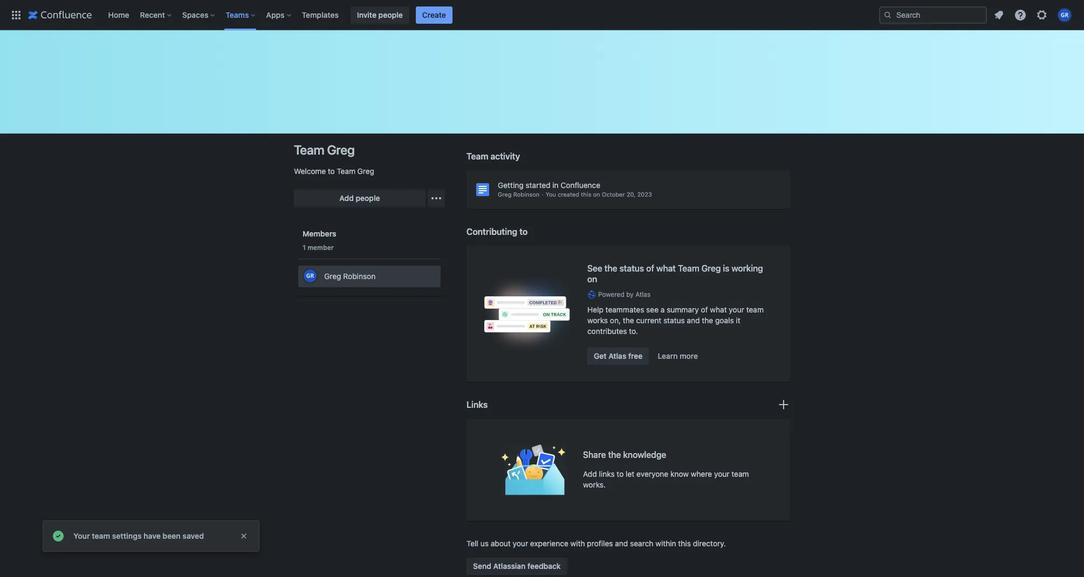 Task type: describe. For each thing, give the bounding box(es) containing it.
settings icon image
[[1035, 8, 1048, 21]]

add for add links to let everyone know where your team works.
[[583, 470, 597, 479]]

appswitcher icon image
[[10, 8, 23, 21]]

add people
[[339, 194, 380, 203]]

apps button
[[263, 6, 295, 23]]

to for contributing
[[519, 227, 528, 237]]

team inside see the status of what team greg is working on
[[678, 264, 699, 273]]

let
[[626, 470, 634, 479]]

working
[[731, 264, 763, 273]]

powered by atlas link
[[587, 290, 773, 299]]

your for where
[[714, 470, 729, 479]]

you
[[546, 191, 556, 198]]

with
[[570, 539, 585, 549]]

started
[[526, 181, 550, 190]]

people for add people
[[356, 194, 380, 203]]

send atlassian feedback
[[473, 562, 561, 571]]

atlassian
[[493, 562, 526, 571]]

0 horizontal spatial greg robinson
[[324, 272, 376, 281]]

greg inside see the status of what team greg is working on
[[701, 264, 721, 273]]

powered
[[598, 291, 624, 299]]

add for add people
[[339, 194, 354, 203]]

invite people button
[[350, 6, 409, 23]]

the inside see the status of what team greg is working on
[[604, 264, 617, 273]]

your for what
[[729, 305, 744, 314]]

share
[[583, 450, 606, 460]]

links
[[599, 470, 615, 479]]

free
[[628, 352, 643, 361]]

learn more button
[[651, 348, 704, 365]]

to inside the add links to let everyone know where your team works.
[[617, 470, 624, 479]]

within
[[655, 539, 676, 549]]

members 1 member
[[303, 229, 336, 252]]

everyone
[[636, 470, 668, 479]]

see
[[587, 264, 602, 273]]

summary
[[667, 305, 699, 314]]

dismiss image
[[239, 532, 248, 541]]

in
[[552, 181, 559, 190]]

help
[[587, 305, 603, 314]]

goals
[[715, 316, 734, 325]]

team greg
[[294, 142, 355, 157]]

1 vertical spatial this
[[678, 539, 691, 549]]

your team settings have been saved alert
[[43, 522, 259, 552]]

member
[[307, 244, 334, 252]]

greg down getting
[[498, 191, 512, 198]]

you created this on october 20, 2023
[[546, 191, 652, 198]]

success image
[[52, 530, 65, 543]]

see the status of what team greg is working on
[[587, 264, 763, 284]]

us
[[480, 539, 489, 549]]

your team settings have been saved
[[73, 532, 204, 541]]

knowledge
[[623, 450, 666, 460]]

is
[[723, 264, 729, 273]]

see
[[646, 305, 659, 314]]

share the knowledge
[[583, 450, 666, 460]]

works
[[587, 316, 608, 325]]

spaces button
[[179, 6, 219, 23]]

team activity
[[467, 152, 520, 161]]

profiles
[[587, 539, 613, 549]]

1
[[303, 244, 306, 252]]

team inside alert
[[92, 532, 110, 541]]

created
[[558, 191, 579, 198]]

get atlas free button
[[587, 348, 649, 365]]

the right share
[[608, 450, 621, 460]]

to for welcome
[[328, 167, 335, 176]]

greg down member
[[324, 272, 341, 281]]

powered by atlas
[[598, 291, 651, 299]]

help teammates see a summary of what your team works on, the current status and the goals it contributes to.
[[587, 305, 764, 336]]

teams
[[226, 10, 249, 19]]

saved
[[183, 532, 204, 541]]

greg up add people
[[357, 167, 374, 176]]

to.
[[629, 327, 638, 336]]

atlas inside button
[[608, 352, 626, 361]]

0 vertical spatial on
[[593, 191, 600, 198]]

on,
[[610, 316, 621, 325]]

of inside see the status of what team greg is working on
[[646, 264, 654, 273]]

tell
[[467, 539, 478, 549]]

been
[[163, 532, 181, 541]]

0 horizontal spatial this
[[581, 191, 591, 198]]

add people button
[[294, 190, 426, 207]]

what inside see the status of what team greg is working on
[[656, 264, 676, 273]]



Task type: locate. For each thing, give the bounding box(es) containing it.
your right about
[[513, 539, 528, 549]]

1 horizontal spatial to
[[519, 227, 528, 237]]

learn more
[[658, 352, 698, 361]]

0 vertical spatial atlas
[[635, 291, 651, 299]]

directory.
[[693, 539, 726, 549]]

create link
[[416, 6, 452, 23]]

0 vertical spatial robinson
[[513, 191, 539, 198]]

1 vertical spatial your
[[714, 470, 729, 479]]

feedback
[[527, 562, 561, 571]]

0 vertical spatial people
[[378, 10, 403, 19]]

what inside 'help teammates see a summary of what your team works on, the current status and the goals it contributes to.'
[[710, 305, 727, 314]]

1 vertical spatial people
[[356, 194, 380, 203]]

1 vertical spatial team
[[731, 470, 749, 479]]

recent
[[140, 10, 165, 19]]

1 vertical spatial to
[[519, 227, 528, 237]]

0 horizontal spatial and
[[615, 539, 628, 549]]

on down see
[[587, 275, 597, 284]]

atlas right "get"
[[608, 352, 626, 361]]

apps
[[266, 10, 285, 19]]

1 horizontal spatial this
[[678, 539, 691, 549]]

have
[[144, 532, 161, 541]]

2023
[[637, 191, 652, 198]]

templates
[[302, 10, 339, 19]]

templates link
[[299, 6, 342, 23]]

1 vertical spatial and
[[615, 539, 628, 549]]

atlas right by
[[635, 291, 651, 299]]

of inside 'help teammates see a summary of what your team works on, the current status and the goals it contributes to.'
[[701, 305, 708, 314]]

0 horizontal spatial add
[[339, 194, 354, 203]]

global element
[[6, 0, 877, 30]]

1 vertical spatial of
[[701, 305, 708, 314]]

1 horizontal spatial add
[[583, 470, 597, 479]]

people inside button
[[378, 10, 403, 19]]

add link image
[[777, 399, 790, 412]]

status up by
[[619, 264, 644, 273]]

add inside the add links to let everyone know where your team works.
[[583, 470, 597, 479]]

to right contributing
[[519, 227, 528, 237]]

search
[[630, 539, 653, 549]]

your inside 'help teammates see a summary of what your team works on, the current status and the goals it contributes to.'
[[729, 305, 744, 314]]

0 horizontal spatial what
[[656, 264, 676, 273]]

to
[[328, 167, 335, 176], [519, 227, 528, 237], [617, 470, 624, 479]]

invite
[[357, 10, 376, 19]]

0 horizontal spatial of
[[646, 264, 654, 273]]

on inside see the status of what team greg is working on
[[587, 275, 597, 284]]

add inside button
[[339, 194, 354, 203]]

atlas image
[[587, 290, 596, 299]]

1 vertical spatial greg robinson
[[324, 272, 376, 281]]

learn
[[658, 352, 678, 361]]

people down the welcome to team greg
[[356, 194, 380, 203]]

current
[[636, 316, 661, 325]]

contributes
[[587, 327, 627, 336]]

the
[[604, 264, 617, 273], [623, 316, 634, 325], [702, 316, 713, 325], [608, 450, 621, 460]]

team inside 'help teammates see a summary of what your team works on, the current status and the goals it contributes to.'
[[746, 305, 764, 314]]

it
[[736, 316, 740, 325]]

october
[[602, 191, 625, 198]]

your up it
[[729, 305, 744, 314]]

to right welcome
[[328, 167, 335, 176]]

1 vertical spatial robinson
[[343, 272, 376, 281]]

add links to let everyone know where your team works.
[[583, 470, 749, 490]]

team right where
[[731, 470, 749, 479]]

status
[[619, 264, 644, 273], [663, 316, 685, 325]]

team for add links to let everyone know where your team works.
[[731, 470, 749, 479]]

team inside the add links to let everyone know where your team works.
[[731, 470, 749, 479]]

actions image
[[430, 192, 443, 205]]

0 vertical spatial and
[[687, 316, 700, 325]]

on left october
[[593, 191, 600, 198]]

invite people
[[357, 10, 403, 19]]

1 horizontal spatial atlas
[[635, 291, 651, 299]]

2 horizontal spatial to
[[617, 470, 624, 479]]

people for invite people
[[378, 10, 403, 19]]

greg robinson down getting
[[498, 191, 539, 198]]

banner
[[0, 0, 1084, 30]]

team
[[294, 142, 324, 157], [467, 152, 488, 161], [337, 167, 355, 176], [678, 264, 699, 273]]

add up works.
[[583, 470, 597, 479]]

banner containing home
[[0, 0, 1084, 30]]

the right see
[[604, 264, 617, 273]]

works.
[[583, 481, 606, 490]]

greg up the welcome to team greg
[[327, 142, 355, 157]]

your inside the add links to let everyone know where your team works.
[[714, 470, 729, 479]]

team right your
[[92, 532, 110, 541]]

help icon image
[[1014, 8, 1027, 21]]

0 vertical spatial this
[[581, 191, 591, 198]]

team for help teammates see a summary of what your team works on, the current status and the goals it contributes to.
[[746, 305, 764, 314]]

and down summary
[[687, 316, 700, 325]]

contributing
[[467, 227, 517, 237]]

teammates
[[605, 305, 644, 314]]

more
[[680, 352, 698, 361]]

know
[[670, 470, 689, 479]]

1 vertical spatial on
[[587, 275, 597, 284]]

0 horizontal spatial robinson
[[343, 272, 376, 281]]

1 vertical spatial status
[[663, 316, 685, 325]]

send atlassian feedback button
[[467, 558, 567, 576]]

0 vertical spatial of
[[646, 264, 654, 273]]

1 vertical spatial atlas
[[608, 352, 626, 361]]

the down the teammates
[[623, 316, 634, 325]]

1 vertical spatial what
[[710, 305, 727, 314]]

team down working
[[746, 305, 764, 314]]

and left search
[[615, 539, 628, 549]]

home
[[108, 10, 129, 19]]

recent button
[[137, 6, 176, 23]]

and inside 'help teammates see a summary of what your team works on, the current status and the goals it contributes to.'
[[687, 316, 700, 325]]

0 vertical spatial greg robinson
[[498, 191, 539, 198]]

2 vertical spatial to
[[617, 470, 624, 479]]

team
[[746, 305, 764, 314], [731, 470, 749, 479], [92, 532, 110, 541]]

people inside button
[[356, 194, 380, 203]]

1 horizontal spatial what
[[710, 305, 727, 314]]

of up powered by atlas
[[646, 264, 654, 273]]

a
[[661, 305, 665, 314]]

add
[[339, 194, 354, 203], [583, 470, 597, 479]]

teams button
[[222, 6, 260, 23]]

create
[[422, 10, 446, 19]]

people right the 'invite'
[[378, 10, 403, 19]]

team up add people
[[337, 167, 355, 176]]

0 vertical spatial to
[[328, 167, 335, 176]]

greg robinson
[[498, 191, 539, 198], [324, 272, 376, 281]]

settings
[[112, 532, 142, 541]]

welcome to team greg
[[294, 167, 374, 176]]

0 vertical spatial team
[[746, 305, 764, 314]]

spaces
[[182, 10, 208, 19]]

1 horizontal spatial of
[[701, 305, 708, 314]]

what up goals
[[710, 305, 727, 314]]

your
[[73, 532, 90, 541]]

robinson
[[513, 191, 539, 198], [343, 272, 376, 281]]

0 horizontal spatial atlas
[[608, 352, 626, 361]]

getting
[[498, 181, 524, 190]]

this
[[581, 191, 591, 198], [678, 539, 691, 549]]

notification icon image
[[992, 8, 1005, 21]]

your
[[729, 305, 744, 314], [714, 470, 729, 479], [513, 539, 528, 549]]

get
[[594, 352, 606, 361]]

0 vertical spatial your
[[729, 305, 744, 314]]

getting started in confluence
[[498, 181, 600, 190]]

20,
[[627, 191, 636, 198]]

greg
[[327, 142, 355, 157], [357, 167, 374, 176], [498, 191, 512, 198], [701, 264, 721, 273], [324, 272, 341, 281]]

Search field
[[879, 6, 987, 23]]

1 horizontal spatial and
[[687, 316, 700, 325]]

1 horizontal spatial greg robinson
[[498, 191, 539, 198]]

members
[[303, 229, 336, 238]]

home link
[[105, 6, 132, 23]]

confluence
[[561, 181, 600, 190]]

tell us about your experience with profiles and search within this directory.
[[467, 539, 726, 549]]

status down summary
[[663, 316, 685, 325]]

what up powered by atlas link
[[656, 264, 676, 273]]

1 vertical spatial add
[[583, 470, 597, 479]]

your right where
[[714, 470, 729, 479]]

0 vertical spatial status
[[619, 264, 644, 273]]

the left goals
[[702, 316, 713, 325]]

get atlas free
[[594, 352, 643, 361]]

where
[[691, 470, 712, 479]]

welcome
[[294, 167, 326, 176]]

team up welcome
[[294, 142, 324, 157]]

confluence image
[[28, 8, 92, 21], [28, 8, 92, 21]]

experience
[[530, 539, 568, 549]]

status inside 'help teammates see a summary of what your team works on, the current status and the goals it contributes to.'
[[663, 316, 685, 325]]

send
[[473, 562, 491, 571]]

this right within
[[678, 539, 691, 549]]

0 vertical spatial add
[[339, 194, 354, 203]]

greg robinson down member
[[324, 272, 376, 281]]

1 horizontal spatial robinson
[[513, 191, 539, 198]]

to left let
[[617, 470, 624, 479]]

team left 'activity'
[[467, 152, 488, 161]]

team up powered by atlas link
[[678, 264, 699, 273]]

greg robinson link
[[298, 266, 441, 287]]

about
[[491, 539, 511, 549]]

activity
[[490, 152, 520, 161]]

links
[[467, 400, 488, 410]]

status inside see the status of what team greg is working on
[[619, 264, 644, 273]]

greg left is
[[701, 264, 721, 273]]

search image
[[883, 11, 892, 19]]

0 vertical spatial what
[[656, 264, 676, 273]]

0 horizontal spatial status
[[619, 264, 644, 273]]

contributing to
[[467, 227, 528, 237]]

add down the welcome to team greg
[[339, 194, 354, 203]]

by
[[626, 291, 634, 299]]

0 horizontal spatial to
[[328, 167, 335, 176]]

2 vertical spatial team
[[92, 532, 110, 541]]

1 horizontal spatial status
[[663, 316, 685, 325]]

what
[[656, 264, 676, 273], [710, 305, 727, 314]]

this down confluence
[[581, 191, 591, 198]]

people
[[378, 10, 403, 19], [356, 194, 380, 203]]

2 vertical spatial your
[[513, 539, 528, 549]]

of right summary
[[701, 305, 708, 314]]



Task type: vqa. For each thing, say whether or not it's contained in the screenshot.
submit
no



